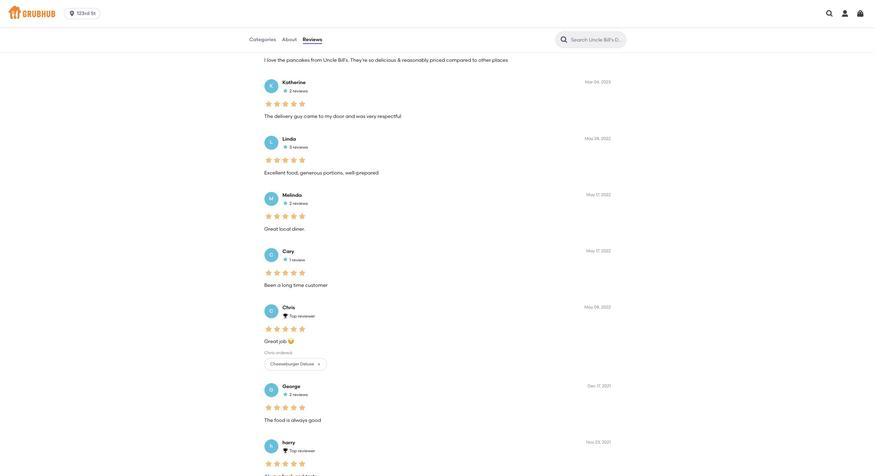 Task type: vqa. For each thing, say whether or not it's contained in the screenshot.
more.
no



Task type: locate. For each thing, give the bounding box(es) containing it.
3 2 from the top
[[289, 393, 292, 398]]

1 2021 from the top
[[602, 384, 611, 389]]

2 vertical spatial top reviewer
[[289, 449, 315, 454]]

st
[[91, 10, 96, 16]]

top reviewer down harry
[[289, 449, 315, 454]]

main navigation navigation
[[0, 0, 875, 27]]

1 2 from the top
[[289, 89, 292, 94]]

0 vertical spatial 2
[[289, 89, 292, 94]]

2 top from the top
[[289, 314, 297, 319]]

1 vertical spatial c
[[269, 309, 273, 314]]

may for great job 😏
[[585, 305, 593, 310]]

respectful
[[378, 114, 401, 120]]

3 trophy icon image from the top
[[282, 448, 288, 454]]

from
[[311, 57, 322, 63]]

2 2022 from the top
[[601, 192, 611, 197]]

0 vertical spatial chris
[[282, 305, 295, 311]]

3 top reviewer from the top
[[289, 449, 315, 454]]

2 down melinda
[[289, 201, 292, 206]]

top reviewer for chris
[[289, 314, 315, 319]]

my
[[325, 114, 332, 120]]

reviewer down angela
[[298, 32, 315, 37]]

1 vertical spatial great
[[264, 339, 278, 345]]

3
[[289, 145, 292, 150]]

2022 for great job 😏
[[601, 305, 611, 310]]

0 vertical spatial 17,
[[596, 192, 600, 197]]

local
[[279, 226, 291, 232]]

mar 26, 2023
[[585, 24, 611, 28]]

2 vertical spatial 2 reviews
[[289, 393, 308, 398]]

reviews down melinda
[[293, 201, 308, 206]]

2 the from the top
[[264, 418, 273, 424]]

3 top from the top
[[289, 449, 297, 454]]

chris down long
[[282, 305, 295, 311]]

cary
[[282, 249, 294, 255]]

1 vertical spatial the
[[264, 418, 273, 424]]

2 for melinda
[[289, 201, 292, 206]]

to left my
[[319, 114, 324, 120]]

3 2022 from the top
[[601, 249, 611, 254]]

1 reviewer from the top
[[298, 32, 315, 37]]

c
[[269, 252, 273, 258], [269, 309, 273, 314]]

2 vertical spatial trophy icon image
[[282, 448, 288, 454]]

2 vertical spatial 2
[[289, 393, 292, 398]]

love
[[267, 57, 276, 63]]

2 2023 from the top
[[601, 80, 611, 85]]

2 reviews
[[289, 89, 308, 94], [289, 201, 308, 206], [289, 393, 308, 398]]

3 reviews
[[289, 145, 308, 150]]

1 vertical spatial may 17, 2022
[[586, 249, 611, 254]]

1 vertical spatial trophy icon image
[[282, 313, 288, 319]]

2022 for been a long time customer
[[601, 249, 611, 254]]

trophy icon image
[[282, 32, 288, 37], [282, 313, 288, 319], [282, 448, 288, 454]]

2 2 reviews from the top
[[289, 201, 308, 206]]

mar for the delivery guy came to my door and was very respectful
[[585, 80, 593, 85]]

2 reviews down melinda
[[289, 201, 308, 206]]

2 reviews down katherine
[[289, 89, 308, 94]]

1 top reviewer from the top
[[289, 32, 315, 37]]

bill's.
[[338, 57, 349, 63]]

2
[[289, 89, 292, 94], [289, 201, 292, 206], [289, 393, 292, 398]]

may for great local diner.
[[586, 192, 595, 197]]

2023 right the 04,
[[601, 80, 611, 85]]

1 c from the top
[[269, 252, 273, 258]]

reviewer for angela
[[298, 32, 315, 37]]

0 vertical spatial c
[[269, 252, 273, 258]]

reasonably
[[402, 57, 429, 63]]

1 great from the top
[[264, 226, 278, 232]]

2 vertical spatial reviewer
[[298, 449, 315, 454]]

well-
[[345, 170, 356, 176]]

2021 right dec
[[602, 384, 611, 389]]

trophy icon image for harry
[[282, 448, 288, 454]]

1 2023 from the top
[[601, 24, 611, 28]]

great left job
[[264, 339, 278, 345]]

2021 right 23,
[[602, 440, 611, 445]]

2 c from the top
[[269, 309, 273, 314]]

the for the food is always good
[[264, 418, 273, 424]]

Search Uncle Bill's Diner search field
[[570, 37, 624, 43]]

0 vertical spatial to
[[472, 57, 477, 63]]

chris for chris ordered:
[[264, 351, 275, 356]]

2023 for the delivery guy came to my door and was very respectful
[[601, 80, 611, 85]]

1 vertical spatial chris
[[264, 351, 275, 356]]

chris ordered:
[[264, 351, 293, 356]]

0 vertical spatial mar
[[585, 24, 593, 28]]

2 for katherine
[[289, 89, 292, 94]]

1 2 reviews from the top
[[289, 89, 308, 94]]

the left food
[[264, 418, 273, 424]]

mar left the 04,
[[585, 80, 593, 85]]

k
[[270, 83, 273, 89]]

1 vertical spatial top reviewer
[[289, 314, 315, 319]]

trophy icon image down angela
[[282, 32, 288, 37]]

0 vertical spatial reviewer
[[298, 32, 315, 37]]

2 vertical spatial top
[[289, 449, 297, 454]]

1 vertical spatial mar
[[585, 80, 593, 85]]

top for chris
[[289, 314, 297, 319]]

0 vertical spatial great
[[264, 226, 278, 232]]

c for chris
[[269, 309, 273, 314]]

c down been
[[269, 309, 273, 314]]

0 horizontal spatial to
[[319, 114, 324, 120]]

1 trophy icon image from the top
[[282, 32, 288, 37]]

great job 😏
[[264, 339, 294, 345]]

2 down george
[[289, 393, 292, 398]]

2 down katherine
[[289, 89, 292, 94]]

2 2 from the top
[[289, 201, 292, 206]]

2023
[[601, 24, 611, 28], [601, 80, 611, 85]]

reviews for george
[[293, 393, 308, 398]]

top down harry
[[289, 449, 297, 454]]

trophy icon image for chris
[[282, 313, 288, 319]]

reviews
[[293, 89, 308, 94], [293, 145, 308, 150], [293, 201, 308, 206], [293, 393, 308, 398]]

great left local
[[264, 226, 278, 232]]

1 2022 from the top
[[601, 136, 611, 141]]

0 vertical spatial 2 reviews
[[289, 89, 308, 94]]

1 vertical spatial to
[[319, 114, 324, 120]]

the left delivery
[[264, 114, 273, 120]]

2022
[[601, 136, 611, 141], [601, 192, 611, 197], [601, 249, 611, 254], [601, 305, 611, 310]]

chris left ordered:
[[264, 351, 275, 356]]

top reviewer down angela
[[289, 32, 315, 37]]

reviews down katherine
[[293, 89, 308, 94]]

the delivery guy came to my door and was very respectful
[[264, 114, 401, 120]]

2021
[[602, 384, 611, 389], [602, 440, 611, 445]]

26,
[[594, 24, 600, 28]]

1 top from the top
[[289, 32, 297, 37]]

08,
[[594, 305, 600, 310]]

great for great local diner.
[[264, 226, 278, 232]]

4 reviews from the top
[[293, 393, 308, 398]]

guy
[[294, 114, 303, 120]]

chris
[[282, 305, 295, 311], [264, 351, 275, 356]]

2 vertical spatial 17,
[[597, 384, 601, 389]]

3 reviewer from the top
[[298, 449, 315, 454]]

1 vertical spatial 17,
[[596, 249, 600, 254]]

0 vertical spatial 2023
[[601, 24, 611, 28]]

2 reviews from the top
[[293, 145, 308, 150]]

17,
[[596, 192, 600, 197], [596, 249, 600, 254], [597, 384, 601, 389]]

2 reviews down george
[[289, 393, 308, 398]]

1 may 17, 2022 from the top
[[586, 192, 611, 197]]

04,
[[594, 80, 600, 85]]

3 reviews from the top
[[293, 201, 308, 206]]

1 vertical spatial 2021
[[602, 440, 611, 445]]

reviewer down always
[[298, 449, 315, 454]]

1 vertical spatial top
[[289, 314, 297, 319]]

star icon image
[[264, 44, 273, 52], [273, 44, 281, 52], [281, 44, 289, 52], [289, 44, 298, 52], [298, 44, 306, 52], [282, 88, 288, 94], [264, 100, 273, 108], [273, 100, 281, 108], [281, 100, 289, 108], [289, 100, 298, 108], [298, 100, 306, 108], [282, 144, 288, 150], [264, 156, 273, 165], [273, 156, 281, 165], [281, 156, 289, 165], [289, 156, 298, 165], [298, 156, 306, 165], [282, 201, 288, 206], [264, 213, 273, 221], [273, 213, 281, 221], [281, 213, 289, 221], [289, 213, 298, 221], [298, 213, 306, 221], [282, 257, 288, 262], [264, 269, 273, 277], [273, 269, 281, 277], [281, 269, 289, 277], [289, 269, 298, 277], [298, 269, 306, 277], [264, 325, 273, 334], [273, 325, 281, 334], [281, 325, 289, 334], [289, 325, 298, 334], [298, 325, 306, 334], [282, 392, 288, 398], [264, 404, 273, 412], [273, 404, 281, 412], [281, 404, 289, 412], [289, 404, 298, 412], [298, 404, 306, 412], [264, 460, 273, 469], [273, 460, 281, 469], [281, 460, 289, 469], [289, 460, 298, 469], [298, 460, 306, 469]]

0 vertical spatial trophy icon image
[[282, 32, 288, 37]]

top up 😏
[[289, 314, 297, 319]]

svg image
[[841, 9, 849, 18], [856, 9, 865, 18], [69, 10, 76, 17]]

1 horizontal spatial chris
[[282, 305, 295, 311]]

may for been a long time customer
[[586, 249, 595, 254]]

1 review
[[289, 258, 305, 263]]

2 trophy icon image from the top
[[282, 313, 288, 319]]

1 vertical spatial 2023
[[601, 80, 611, 85]]

0 vertical spatial 2021
[[602, 384, 611, 389]]

to left other
[[472, 57, 477, 63]]

😏
[[288, 339, 294, 345]]

the
[[264, 114, 273, 120], [264, 418, 273, 424]]

0 vertical spatial top reviewer
[[289, 32, 315, 37]]

top
[[289, 32, 297, 37], [289, 314, 297, 319], [289, 449, 297, 454]]

1 reviews from the top
[[293, 89, 308, 94]]

trophy icon image up job
[[282, 313, 288, 319]]

top for harry
[[289, 449, 297, 454]]

katherine
[[282, 80, 306, 86]]

2 reviewer from the top
[[298, 314, 315, 319]]

reviewer
[[298, 32, 315, 37], [298, 314, 315, 319], [298, 449, 315, 454]]

1 vertical spatial 2
[[289, 201, 292, 206]]

2 may 17, 2022 from the top
[[586, 249, 611, 254]]

l
[[270, 140, 273, 146]]

may 17, 2022 for been a long time customer
[[586, 249, 611, 254]]

reviewer for chris
[[298, 314, 315, 319]]

1 the from the top
[[264, 114, 273, 120]]

0 vertical spatial top
[[289, 32, 297, 37]]

3 2 reviews from the top
[[289, 393, 308, 398]]

trophy icon image down harry
[[282, 448, 288, 454]]

2 for george
[[289, 393, 292, 398]]

i
[[264, 57, 266, 63]]

reviews right 3
[[293, 145, 308, 150]]

reviews for melinda
[[293, 201, 308, 206]]

0 vertical spatial the
[[264, 114, 273, 120]]

reviewer down time
[[298, 314, 315, 319]]

1 vertical spatial reviewer
[[298, 314, 315, 319]]

2 2021 from the top
[[602, 440, 611, 445]]

may 17, 2022
[[586, 192, 611, 197], [586, 249, 611, 254]]

mar left 26, at right top
[[585, 24, 593, 28]]

mar 04, 2023
[[585, 80, 611, 85]]

mar
[[585, 24, 593, 28], [585, 80, 593, 85]]

2 reviews for melinda
[[289, 201, 308, 206]]

2 great from the top
[[264, 339, 278, 345]]

food
[[274, 418, 285, 424]]

so
[[369, 57, 374, 63]]

2 top reviewer from the top
[[289, 314, 315, 319]]

dec
[[588, 384, 596, 389]]

came
[[304, 114, 318, 120]]

mar for i love the pancakes from uncle bill's. they're so delicious & reasonably priced compared to other places
[[585, 24, 593, 28]]

0 vertical spatial may 17, 2022
[[586, 192, 611, 197]]

4 2022 from the top
[[601, 305, 611, 310]]

linda
[[282, 136, 296, 142]]

0 horizontal spatial chris
[[264, 351, 275, 356]]

2022 for great local diner.
[[601, 192, 611, 197]]

reviewer for harry
[[298, 449, 315, 454]]

c left cary
[[269, 252, 273, 258]]

top reviewer
[[289, 32, 315, 37], [289, 314, 315, 319], [289, 449, 315, 454]]

2 reviews for george
[[289, 393, 308, 398]]

1 vertical spatial 2 reviews
[[289, 201, 308, 206]]

dec 17, 2021
[[588, 384, 611, 389]]

the for the delivery guy came to my door and was very respectful
[[264, 114, 273, 120]]

top reviewer up 😏
[[289, 314, 315, 319]]

excellent
[[264, 170, 286, 176]]

0 horizontal spatial svg image
[[69, 10, 76, 17]]

the
[[278, 57, 285, 63]]

2023 right 26, at right top
[[601, 24, 611, 28]]

17, for good
[[597, 384, 601, 389]]

top down angela
[[289, 32, 297, 37]]

reviews down george
[[293, 393, 308, 398]]

cheeseburger deluxe
[[270, 362, 314, 367]]



Task type: describe. For each thing, give the bounding box(es) containing it.
svg image
[[826, 9, 834, 18]]

c for cary
[[269, 252, 273, 258]]

nov 23, 2021
[[586, 440, 611, 445]]

23,
[[595, 440, 601, 445]]

melinda
[[282, 192, 302, 198]]

ordered:
[[276, 351, 293, 356]]

long
[[282, 283, 292, 289]]

good
[[309, 418, 321, 424]]

1 horizontal spatial svg image
[[841, 9, 849, 18]]

1
[[289, 258, 291, 263]]

search icon image
[[560, 36, 568, 44]]

nov
[[586, 440, 594, 445]]

2021 for george
[[602, 384, 611, 389]]

customer
[[305, 283, 328, 289]]

may 28, 2022
[[585, 136, 611, 141]]

2023 for i love the pancakes from uncle bill's. they're so delicious & reasonably priced compared to other places
[[601, 24, 611, 28]]

17, for customer
[[596, 249, 600, 254]]

angela
[[282, 24, 300, 29]]

is
[[286, 418, 290, 424]]

1 horizontal spatial to
[[472, 57, 477, 63]]

food,
[[287, 170, 299, 176]]

job
[[279, 339, 287, 345]]

2 reviews for katherine
[[289, 89, 308, 94]]

excellent food, generous portions, well-prepared
[[264, 170, 379, 176]]

reviews for linda
[[293, 145, 308, 150]]

always
[[291, 418, 307, 424]]

places
[[492, 57, 508, 63]]

pancakes
[[286, 57, 310, 63]]

very
[[367, 114, 376, 120]]

cheeseburger
[[270, 362, 299, 367]]

the food is always good
[[264, 418, 321, 424]]

i love the pancakes from uncle bill's. they're so delicious & reasonably priced compared to other places
[[264, 57, 508, 63]]

delivery
[[274, 114, 293, 120]]

and
[[345, 114, 355, 120]]

categories
[[249, 37, 276, 43]]

portions,
[[323, 170, 344, 176]]

m
[[269, 196, 273, 202]]

was
[[356, 114, 365, 120]]

prepared
[[356, 170, 379, 176]]

generous
[[300, 170, 322, 176]]

h
[[270, 444, 273, 450]]

123rd st
[[77, 10, 96, 16]]

123rd st button
[[64, 8, 103, 19]]

about button
[[282, 27, 297, 52]]

delicious
[[375, 57, 396, 63]]

trophy icon image for angela
[[282, 32, 288, 37]]

categories button
[[249, 27, 276, 52]]

2 horizontal spatial svg image
[[856, 9, 865, 18]]

george
[[282, 384, 300, 390]]

reviews for katherine
[[293, 89, 308, 94]]

been
[[264, 283, 276, 289]]

&
[[397, 57, 401, 63]]

reviews button
[[302, 27, 323, 52]]

deluxe
[[300, 362, 314, 367]]

may 08, 2022
[[585, 305, 611, 310]]

about
[[282, 37, 297, 43]]

diner.
[[292, 226, 305, 232]]

2022 for excellent food, generous portions, well-prepared
[[601, 136, 611, 141]]

plus icon image
[[317, 363, 321, 367]]

review
[[292, 258, 305, 263]]

may for excellent food, generous portions, well-prepared
[[585, 136, 593, 141]]

chris for chris
[[282, 305, 295, 311]]

123rd
[[77, 10, 90, 16]]

great for great job 😏
[[264, 339, 278, 345]]

may 17, 2022 for great local diner.
[[586, 192, 611, 197]]

top for angela
[[289, 32, 297, 37]]

a
[[277, 283, 281, 289]]

compared
[[446, 57, 471, 63]]

harry
[[282, 440, 295, 446]]

door
[[333, 114, 344, 120]]

priced
[[430, 57, 445, 63]]

other
[[478, 57, 491, 63]]

2021 for harry
[[602, 440, 611, 445]]

been a long time customer
[[264, 283, 328, 289]]

top reviewer for harry
[[289, 449, 315, 454]]

reviews
[[303, 37, 322, 43]]

cheeseburger deluxe button
[[264, 358, 327, 371]]

they're
[[350, 57, 368, 63]]

great local diner.
[[264, 226, 305, 232]]

a
[[269, 27, 273, 33]]

svg image inside 123rd st button
[[69, 10, 76, 17]]

g
[[269, 387, 273, 393]]

time
[[293, 283, 304, 289]]

28,
[[594, 136, 600, 141]]

uncle
[[323, 57, 337, 63]]

top reviewer for angela
[[289, 32, 315, 37]]



